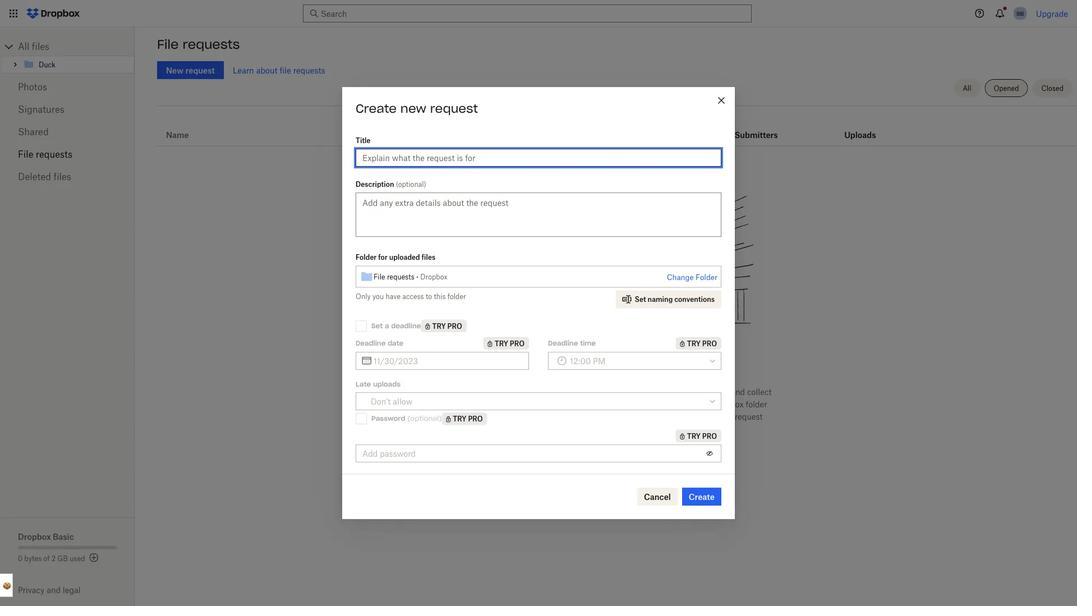 Task type: vqa. For each thing, say whether or not it's contained in the screenshot.
(
yes



Task type: locate. For each thing, give the bounding box(es) containing it.
deadline
[[391, 322, 421, 330]]

signatures link
[[18, 98, 117, 121]]

try pro for pro trial element on top of 'someone?'
[[687, 339, 717, 348]]

2 vertical spatial file
[[374, 273, 385, 281]]

None text field
[[374, 355, 523, 367]]

try pro down them
[[453, 415, 483, 423]]

file requests link
[[18, 143, 117, 166]]

files right uploaded
[[422, 253, 436, 262]]

opened button
[[985, 79, 1029, 97]]

dropbox up bytes
[[18, 532, 51, 541]]

1 horizontal spatial request
[[735, 412, 763, 421]]

your down into
[[703, 412, 719, 421]]

0 vertical spatial and
[[731, 387, 745, 397]]

0 vertical spatial set
[[635, 295, 646, 304]]

pro right deadline
[[448, 322, 462, 330]]

pro trial element
[[421, 320, 467, 332], [484, 337, 529, 350], [676, 337, 722, 350], [442, 412, 487, 425], [676, 430, 722, 442]]

) for password ( optional )
[[439, 414, 442, 423]]

1 horizontal spatial from
[[620, 359, 651, 374]]

try for pro trial element above 'need'
[[495, 339, 508, 348]]

1 horizontal spatial and
[[731, 387, 745, 397]]

request right new
[[430, 101, 478, 116]]

1 vertical spatial file
[[721, 412, 733, 421]]

1 vertical spatial request
[[735, 412, 763, 421]]

1 horizontal spatial you
[[472, 412, 485, 421]]

dropbox logo - go to the homepage image
[[22, 4, 84, 22]]

folder right this
[[448, 292, 466, 301]]

set up deadline date
[[372, 322, 383, 330]]

1 horizontal spatial folder
[[696, 273, 718, 282]]

you down them
[[472, 412, 485, 421]]

privacy
[[18, 585, 45, 595]]

0 horizontal spatial you
[[373, 292, 384, 301]]

access inside request files from anyone, whether they have a dropbox account or not, and collect them in your dropbox. files will be automatically organized into a dropbox folder you choose. your privacy is important, so those who upload to your file request cannot access your dropbox account.
[[575, 424, 601, 434]]

conventions
[[675, 295, 715, 304]]

0 horizontal spatial )
[[424, 180, 426, 188]]

and
[[731, 387, 745, 397], [47, 585, 61, 595]]

organized
[[650, 399, 687, 409]]

1 horizontal spatial a
[[634, 387, 638, 397]]

1 vertical spatial to
[[693, 412, 701, 421]]

pro trial element down upload
[[676, 430, 722, 442]]

deadline left time
[[548, 339, 578, 347]]

you right the only
[[373, 292, 384, 301]]

uploaded
[[389, 253, 420, 262]]

try pro up 'need'
[[495, 339, 525, 348]]

a right into
[[706, 399, 710, 409]]

file right 'about'
[[280, 65, 291, 75]]

create inside button
[[689, 492, 715, 501]]

dropbox inside create new request dialog
[[421, 273, 448, 281]]

0 horizontal spatial (
[[396, 180, 398, 188]]

1 horizontal spatial deadline
[[548, 339, 578, 347]]

1 horizontal spatial create
[[689, 492, 715, 501]]

new
[[401, 101, 427, 116]]

file
[[157, 36, 179, 52], [18, 149, 33, 160], [374, 273, 385, 281]]

try for pro trial element under upload
[[687, 432, 701, 440]]

2 deadline from the left
[[548, 339, 578, 347]]

optional
[[398, 180, 424, 188], [410, 414, 439, 423]]

1 horizontal spatial )
[[439, 414, 442, 423]]

2 horizontal spatial your
[[703, 412, 719, 421]]

who
[[648, 412, 664, 421]]

to
[[426, 292, 432, 301], [693, 412, 701, 421]]

0 vertical spatial optional
[[398, 180, 424, 188]]

1 horizontal spatial file
[[157, 36, 179, 52]]

) for description ( optional )
[[424, 180, 426, 188]]

have up automatically
[[614, 387, 631, 397]]

1 vertical spatial your
[[703, 412, 719, 421]]

1 vertical spatial access
[[575, 424, 601, 434]]

date
[[388, 339, 404, 347]]

file
[[280, 65, 291, 75], [721, 412, 733, 421]]

from
[[620, 359, 651, 374], [513, 387, 530, 397]]

not,
[[715, 387, 729, 397]]

cancel
[[644, 492, 671, 501]]

all left opened
[[963, 84, 972, 92]]

0 vertical spatial have
[[386, 292, 401, 301]]

deleted files link
[[18, 166, 117, 188]]

pro trial element up 'need'
[[484, 337, 529, 350]]

file requests up deleted files
[[18, 149, 72, 160]]

1 vertical spatial )
[[439, 414, 442, 423]]

1 horizontal spatial access
[[575, 424, 601, 434]]

account
[[674, 387, 704, 397]]

name row
[[157, 110, 1078, 146]]

0 vertical spatial from
[[620, 359, 651, 374]]

from inside request files from anyone, whether they have a dropbox account or not, and collect them in your dropbox. files will be automatically organized into a dropbox folder you choose. your privacy is important, so those who upload to your file request cannot access your dropbox account.
[[513, 387, 530, 397]]

access down important,
[[575, 424, 601, 434]]

optional right password
[[410, 414, 439, 423]]

requests left the •
[[387, 273, 415, 281]]

dropbox down those
[[621, 424, 653, 434]]

0 horizontal spatial from
[[513, 387, 530, 397]]

access down file requests • dropbox
[[403, 292, 424, 301]]

0 horizontal spatial create
[[356, 101, 397, 116]]

0 vertical spatial all
[[18, 41, 29, 52]]

your down so
[[603, 424, 619, 434]]

a
[[385, 322, 389, 330], [634, 387, 638, 397], [706, 399, 710, 409]]

and inside request files from anyone, whether they have a dropbox account or not, and collect them in your dropbox. files will be automatically organized into a dropbox folder you choose. your privacy is important, so those who upload to your file request cannot access your dropbox account.
[[731, 387, 745, 397]]

closed
[[1042, 84, 1064, 92]]

folder down collect
[[746, 399, 768, 409]]

set for set naming conventions
[[635, 295, 646, 304]]

upgrade
[[1036, 9, 1069, 18]]

deadline for deadline date
[[356, 339, 386, 347]]

requests up deleted files
[[36, 149, 72, 160]]

requests up learn
[[183, 36, 240, 52]]

a up automatically
[[634, 387, 638, 397]]

try pro up 'someone?'
[[687, 339, 717, 348]]

optional right "description"
[[398, 180, 424, 188]]

all up photos
[[18, 41, 29, 52]]

files for deleted files
[[54, 171, 71, 182]]

files
[[552, 399, 569, 409]]

try pro for pro trial element underneath this
[[432, 322, 462, 330]]

0 horizontal spatial all
[[18, 41, 29, 52]]

file inside create new request dialog
[[374, 273, 385, 281]]

0 vertical spatial access
[[403, 292, 424, 301]]

deadline left 'date' at the left bottom of the page
[[356, 339, 386, 347]]

folder inside button
[[696, 273, 718, 282]]

opened
[[994, 84, 1020, 92]]

all inside the all button
[[963, 84, 972, 92]]

Add any extra details about the request text field
[[356, 193, 722, 237]]

global header element
[[0, 0, 1078, 28]]

they
[[596, 387, 612, 397]]

request
[[463, 387, 493, 397]]

all inside all files link
[[18, 41, 29, 52]]

create up title
[[356, 101, 397, 116]]

0 vertical spatial )
[[424, 180, 426, 188]]

files down file requests link
[[54, 171, 71, 182]]

column header
[[561, 110, 726, 146], [405, 114, 473, 141], [735, 114, 780, 141], [845, 114, 890, 141]]

) right "description"
[[424, 180, 426, 188]]

create right the cancel
[[689, 492, 715, 501]]

be
[[587, 399, 596, 409]]

( for password
[[408, 414, 410, 423]]

of
[[43, 554, 50, 563]]

need
[[511, 359, 544, 374]]

file inside request files from anyone, whether they have a dropbox account or not, and collect them in your dropbox. files will be automatically organized into a dropbox folder you choose. your privacy is important, so those who upload to your file request cannot access your dropbox account.
[[721, 412, 733, 421]]

dropbox.
[[516, 399, 550, 409]]

0 horizontal spatial and
[[47, 585, 61, 595]]

0 vertical spatial a
[[385, 322, 389, 330]]

so
[[615, 412, 623, 421]]

1 horizontal spatial file
[[721, 412, 733, 421]]

folder for uploaded files
[[356, 253, 436, 262]]

0 horizontal spatial request
[[430, 101, 478, 116]]

1 deadline from the left
[[356, 339, 386, 347]]

0 vertical spatial request
[[430, 101, 478, 116]]

1 horizontal spatial all
[[963, 84, 972, 92]]

1 horizontal spatial set
[[635, 295, 646, 304]]

files
[[32, 41, 49, 52], [54, 171, 71, 182], [422, 253, 436, 262], [495, 387, 511, 397]]

password ( optional )
[[372, 414, 442, 423]]

try pro for pro trial element below them
[[453, 415, 483, 423]]

files inside all files link
[[32, 41, 49, 52]]

files down "dropbox logo - go to the homepage"
[[32, 41, 49, 52]]

from up automatically
[[620, 359, 651, 374]]

0 vertical spatial file
[[157, 36, 179, 52]]

all for all
[[963, 84, 972, 92]]

0 vertical spatial folder
[[448, 292, 466, 301]]

dropbox basic
[[18, 532, 74, 541]]

dropbox
[[421, 273, 448, 281], [640, 387, 672, 397], [712, 399, 744, 409], [621, 424, 653, 434], [18, 532, 51, 541]]

folder up conventions
[[696, 273, 718, 282]]

try pro down upload
[[687, 432, 717, 440]]

all button
[[954, 79, 981, 97]]

) right password
[[439, 414, 442, 423]]

a up deadline date
[[385, 322, 389, 330]]

1 vertical spatial set
[[372, 322, 383, 330]]

0 vertical spatial your
[[498, 399, 514, 409]]

to left this
[[426, 292, 432, 301]]

1 horizontal spatial have
[[614, 387, 631, 397]]

0 horizontal spatial a
[[385, 322, 389, 330]]

and right not,
[[731, 387, 745, 397]]

0 horizontal spatial folder
[[448, 292, 466, 301]]

folder
[[448, 292, 466, 301], [746, 399, 768, 409]]

0 vertical spatial file requests
[[157, 36, 240, 52]]

0 horizontal spatial have
[[386, 292, 401, 301]]

1 vertical spatial file requests
[[18, 149, 72, 160]]

file requests
[[157, 36, 240, 52], [18, 149, 72, 160]]

1 vertical spatial create
[[689, 492, 715, 501]]

request down collect
[[735, 412, 763, 421]]

your up choose.
[[498, 399, 514, 409]]

1 vertical spatial you
[[472, 412, 485, 421]]

(
[[396, 180, 398, 188], [408, 414, 410, 423]]

1 horizontal spatial (
[[408, 414, 410, 423]]

pro
[[448, 322, 462, 330], [510, 339, 525, 348], [703, 339, 717, 348], [468, 415, 483, 423], [703, 432, 717, 440]]

from up dropbox.
[[513, 387, 530, 397]]

1 vertical spatial (
[[408, 414, 410, 423]]

0 vertical spatial folder
[[356, 253, 377, 262]]

2 vertical spatial a
[[706, 399, 710, 409]]

change folder
[[667, 273, 718, 282]]

)
[[424, 180, 426, 188], [439, 414, 442, 423]]

create for create
[[689, 492, 715, 501]]

from for someone?
[[620, 359, 651, 374]]

try pro for pro trial element above 'need'
[[495, 339, 525, 348]]

try pro down this
[[432, 322, 462, 330]]

1 horizontal spatial to
[[693, 412, 701, 421]]

change folder button
[[667, 271, 718, 284]]

set left naming
[[635, 295, 646, 304]]

files for request files from anyone, whether they have a dropbox account or not, and collect them in your dropbox. files will be automatically organized into a dropbox folder you choose. your privacy is important, so those who upload to your file request cannot access your dropbox account.
[[495, 387, 511, 397]]

all files
[[18, 41, 49, 52]]

requests right 'about'
[[293, 65, 325, 75]]

folder
[[356, 253, 377, 262], [696, 273, 718, 282]]

optional for description ( optional )
[[398, 180, 424, 188]]

pro trial element up 'someone?'
[[676, 337, 722, 350]]

1 vertical spatial optional
[[410, 414, 439, 423]]

2 vertical spatial your
[[603, 424, 619, 434]]

1 vertical spatial have
[[614, 387, 631, 397]]

try
[[432, 322, 446, 330], [495, 339, 508, 348], [687, 339, 701, 348], [453, 415, 467, 423], [687, 432, 701, 440]]

dropbox right the •
[[421, 273, 448, 281]]

1 vertical spatial a
[[634, 387, 638, 397]]

0 vertical spatial to
[[426, 292, 432, 301]]

privacy and legal
[[18, 585, 81, 595]]

( for description
[[396, 180, 398, 188]]

( right password
[[408, 414, 410, 423]]

1 horizontal spatial your
[[603, 424, 619, 434]]

files inside deleted files link
[[54, 171, 71, 182]]

pro up 'someone?'
[[703, 339, 717, 348]]

0 horizontal spatial access
[[403, 292, 424, 301]]

create
[[356, 101, 397, 116], [689, 492, 715, 501]]

2 horizontal spatial file
[[374, 273, 385, 281]]

set inside button
[[635, 295, 646, 304]]

0 horizontal spatial file
[[18, 149, 33, 160]]

pro down them
[[468, 415, 483, 423]]

0 horizontal spatial file
[[280, 65, 291, 75]]

set naming conventions
[[635, 295, 715, 304]]

0 horizontal spatial to
[[426, 292, 432, 301]]

try pro for pro trial element under upload
[[687, 432, 717, 440]]

have inside request files from anyone, whether they have a dropbox account or not, and collect them in your dropbox. files will be automatically organized into a dropbox folder you choose. your privacy is important, so those who upload to your file request cannot access your dropbox account.
[[614, 387, 631, 397]]

request inside dialog
[[430, 101, 478, 116]]

have down file requests • dropbox
[[386, 292, 401, 301]]

1 vertical spatial folder
[[746, 399, 768, 409]]

dropbox down not,
[[712, 399, 744, 409]]

your
[[498, 399, 514, 409], [703, 412, 719, 421], [603, 424, 619, 434]]

0 vertical spatial create
[[356, 101, 397, 116]]

time
[[580, 339, 596, 347]]

0 horizontal spatial set
[[372, 322, 383, 330]]

1 vertical spatial folder
[[696, 273, 718, 282]]

1 vertical spatial from
[[513, 387, 530, 397]]

1 vertical spatial file
[[18, 149, 33, 160]]

folder left for
[[356, 253, 377, 262]]

1 horizontal spatial folder
[[746, 399, 768, 409]]

( right "description"
[[396, 180, 398, 188]]

try pro
[[432, 322, 462, 330], [495, 339, 525, 348], [687, 339, 717, 348], [453, 415, 483, 423], [687, 432, 717, 440]]

file requests up learn
[[157, 36, 240, 52]]

0 horizontal spatial deadline
[[356, 339, 386, 347]]

0 vertical spatial you
[[373, 292, 384, 301]]

all for all files
[[18, 41, 29, 52]]

and left legal
[[47, 585, 61, 595]]

files inside request files from anyone, whether they have a dropbox account or not, and collect them in your dropbox. files will be automatically organized into a dropbox folder you choose. your privacy is important, so those who upload to your file request cannot access your dropbox account.
[[495, 387, 511, 397]]

you
[[373, 292, 384, 301], [472, 412, 485, 421]]

to down into
[[693, 412, 701, 421]]

request inside request files from anyone, whether they have a dropbox account or not, and collect them in your dropbox. files will be automatically organized into a dropbox folder you choose. your privacy is important, so those who upload to your file request cannot access your dropbox account.
[[735, 412, 763, 421]]

0 vertical spatial (
[[396, 180, 398, 188]]

1 vertical spatial all
[[963, 84, 972, 92]]

title
[[356, 136, 371, 145]]

files up in
[[495, 387, 511, 397]]

file down not,
[[721, 412, 733, 421]]



Task type: describe. For each thing, give the bounding box(es) containing it.
change
[[667, 273, 694, 282]]

0 horizontal spatial file requests
[[18, 149, 72, 160]]

a inside dialog
[[385, 322, 389, 330]]

0 vertical spatial file
[[280, 65, 291, 75]]

signatures
[[18, 104, 64, 115]]

2 horizontal spatial a
[[706, 399, 710, 409]]

shared link
[[18, 121, 117, 143]]

all files tree
[[2, 38, 135, 74]]

or
[[706, 387, 713, 397]]

important,
[[573, 412, 613, 421]]

description ( optional )
[[356, 180, 426, 188]]

shared
[[18, 126, 49, 137]]

upload
[[666, 412, 691, 421]]

•
[[416, 273, 419, 281]]

1 horizontal spatial file requests
[[157, 36, 240, 52]]

them
[[467, 399, 486, 409]]

about
[[256, 65, 278, 75]]

uploads
[[373, 380, 401, 389]]

choose.
[[487, 412, 515, 421]]

file requests • dropbox
[[374, 273, 448, 281]]

learn
[[233, 65, 254, 75]]

learn about file requests
[[233, 65, 325, 75]]

account.
[[655, 424, 687, 434]]

in
[[489, 399, 496, 409]]

0
[[18, 554, 22, 563]]

try for pro trial element below them
[[453, 415, 467, 423]]

create button
[[682, 488, 722, 506]]

pro trial element down this
[[421, 320, 467, 332]]

for
[[378, 253, 388, 262]]

files inside create new request dialog
[[422, 253, 436, 262]]

description
[[356, 180, 394, 188]]

photos link
[[18, 76, 117, 98]]

bytes
[[24, 554, 42, 563]]

whether
[[563, 387, 594, 397]]

deadline for deadline time
[[548, 339, 578, 347]]

access inside create new request dialog
[[403, 292, 424, 301]]

to inside create new request dialog
[[426, 292, 432, 301]]

folder inside create new request dialog
[[448, 292, 466, 301]]

collect
[[748, 387, 772, 397]]

create for create new request
[[356, 101, 397, 116]]

only you have access to this folder
[[356, 292, 466, 301]]

is
[[565, 412, 571, 421]]

folder inside request files from anyone, whether they have a dropbox account or not, and collect them in your dropbox. files will be automatically organized into a dropbox folder you choose. your privacy is important, so those who upload to your file request cannot access your dropbox account.
[[746, 399, 768, 409]]

automatically
[[598, 399, 648, 409]]

pro up 'need'
[[510, 339, 525, 348]]

you inside create new request dialog
[[373, 292, 384, 301]]

Add password password field
[[363, 447, 701, 460]]

requests inside create new request dialog
[[387, 273, 415, 281]]

0 bytes of 2 gb used
[[18, 554, 85, 563]]

deadline time
[[548, 339, 596, 347]]

dropbox up organized
[[640, 387, 672, 397]]

those
[[625, 412, 646, 421]]

cancel button
[[638, 488, 678, 506]]

name
[[166, 130, 189, 139]]

pro trial element down them
[[442, 412, 487, 425]]

will
[[571, 399, 584, 409]]

set naming conventions button
[[616, 291, 722, 308]]

something
[[548, 359, 616, 374]]

2
[[51, 554, 56, 563]]

used
[[70, 554, 85, 563]]

to inside request files from anyone, whether they have a dropbox account or not, and collect them in your dropbox. files will be automatically organized into a dropbox folder you choose. your privacy is important, so those who upload to your file request cannot access your dropbox account.
[[693, 412, 701, 421]]

your
[[517, 412, 534, 421]]

gb
[[57, 554, 68, 563]]

create new request
[[356, 101, 478, 116]]

you inside request files from anyone, whether they have a dropbox account or not, and collect them in your dropbox. files will be automatically organized into a dropbox folder you choose. your privacy is important, so those who upload to your file request cannot access your dropbox account.
[[472, 412, 485, 421]]

privacy and legal link
[[18, 585, 135, 595]]

deadline date
[[356, 339, 404, 347]]

none text field inside create new request dialog
[[374, 355, 523, 367]]

only
[[356, 292, 371, 301]]

need something from someone?
[[511, 359, 724, 374]]

file inside file requests link
[[18, 149, 33, 160]]

try for pro trial element on top of 'someone?'
[[687, 339, 701, 348]]

photos
[[18, 81, 47, 92]]

set for set a deadline
[[372, 322, 383, 330]]

all files link
[[18, 38, 135, 56]]

learn about file requests link
[[233, 65, 325, 75]]

request files from anyone, whether they have a dropbox account or not, and collect them in your dropbox. files will be automatically organized into a dropbox folder you choose. your privacy is important, so those who upload to your file request cannot access your dropbox account.
[[463, 387, 772, 434]]

get more space image
[[87, 551, 101, 565]]

late uploads
[[356, 380, 401, 389]]

late
[[356, 380, 371, 389]]

deleted
[[18, 171, 51, 182]]

basic
[[53, 532, 74, 541]]

optional for password ( optional )
[[410, 414, 439, 423]]

have inside create new request dialog
[[386, 292, 401, 301]]

1 vertical spatial and
[[47, 585, 61, 595]]

closed button
[[1033, 79, 1073, 97]]

create new request dialog
[[342, 87, 735, 519]]

into
[[689, 399, 704, 409]]

legal
[[63, 585, 81, 595]]

naming
[[648, 295, 673, 304]]

deleted files
[[18, 171, 71, 182]]

upgrade link
[[1036, 9, 1069, 18]]

set a deadline
[[372, 322, 421, 330]]

from for anyone,
[[513, 387, 530, 397]]

Title text field
[[363, 152, 715, 164]]

someone?
[[655, 359, 724, 374]]

privacy
[[536, 412, 563, 421]]

cannot
[[548, 424, 573, 434]]

files for all files
[[32, 41, 49, 52]]

try for pro trial element underneath this
[[432, 322, 446, 330]]

pro down into
[[703, 432, 717, 440]]

this
[[434, 292, 446, 301]]

0 horizontal spatial folder
[[356, 253, 377, 262]]

anyone,
[[533, 387, 561, 397]]

0 horizontal spatial your
[[498, 399, 514, 409]]



